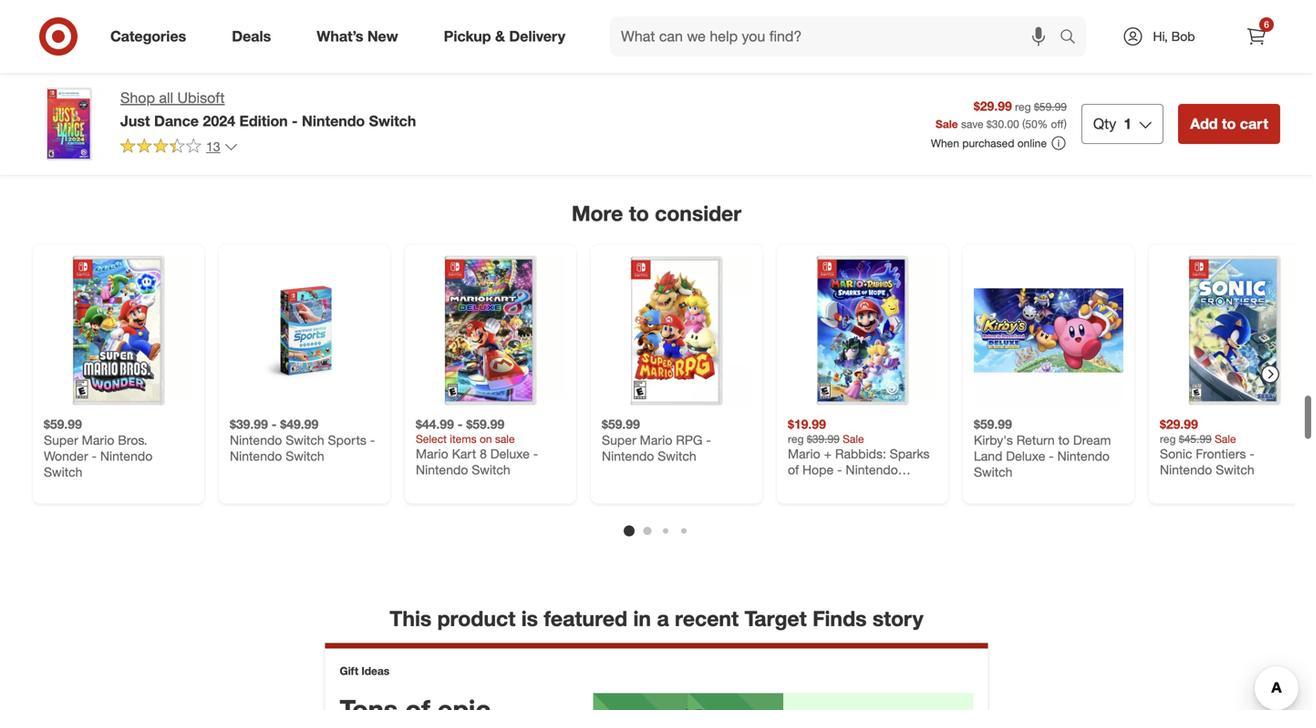 Task type: locate. For each thing, give the bounding box(es) containing it.
$39.99 up hope
[[807, 433, 840, 446]]

1 vertical spatial bros.
[[118, 433, 147, 448]]

gift ideas
[[340, 664, 390, 678]]

a
[[657, 606, 669, 632]]

1 vertical spatial wonder
[[44, 448, 88, 464]]

switch inside $59.99 super mario rpg - nintendo switch
[[658, 448, 697, 464]]

%
[[1038, 117, 1048, 131]]

$44.99
[[416, 417, 454, 433]]

mousse
[[1187, 14, 1232, 30]]

switch inside sonic superstars - nintendo switch
[[100, 14, 138, 30]]

pickup & delivery link
[[428, 16, 588, 57]]

story
[[873, 606, 924, 632]]

super mario bros. wonder - nintendo switch link
[[230, 0, 380, 33]]

super
[[230, 0, 264, 1], [44, 433, 78, 448], [602, 433, 637, 448]]

add
[[52, 51, 73, 65], [610, 51, 631, 65], [796, 51, 817, 65], [983, 51, 1003, 65], [1191, 115, 1218, 133]]

switch
[[100, 14, 138, 30], [230, 17, 269, 33], [369, 112, 416, 130], [286, 433, 324, 448], [286, 448, 324, 464], [658, 448, 697, 464], [472, 462, 511, 478], [1216, 462, 1255, 478], [44, 464, 82, 480], [974, 464, 1013, 480], [788, 478, 827, 494]]

super inside $59.99 super mario bros. wonder - nintendo switch
[[44, 433, 78, 448]]

2 horizontal spatial super
[[602, 433, 637, 448]]

add to cart
[[52, 51, 111, 65], [610, 51, 669, 65], [796, 51, 855, 65], [983, 51, 1041, 65], [1191, 115, 1269, 133]]

mario inside $59.99 super mario rpg - nintendo switch
[[640, 433, 673, 448]]

- inside $19.99 reg $39.99 sale mario + rabbids: sparks of hope - nintendo switch
[[838, 462, 843, 478]]

1 horizontal spatial reg
[[1016, 100, 1031, 114]]

featured
[[544, 606, 628, 632]]

nintendo inside $59.99 super mario bros. wonder - nintendo switch
[[100, 448, 153, 464]]

wonder inside $59.99 super mario bros. wonder - nintendo switch
[[44, 448, 88, 464]]

$59.99 kirby's return to dream land deluxe - nintendo switch
[[974, 417, 1112, 480]]

what's
[[317, 27, 363, 45]]

this
[[390, 606, 432, 632]]

in
[[634, 606, 651, 632]]

(
[[1023, 117, 1026, 131]]

$59.99 inside $59.99 super mario rpg - nintendo switch
[[602, 417, 640, 433]]

add to cart button
[[44, 44, 119, 73], [602, 44, 677, 73], [788, 44, 863, 73], [974, 44, 1049, 73], [1179, 104, 1281, 144]]

rudolph the red-nosed reindeer bath squirts - christmas - 3pc link
[[416, 0, 566, 46]]

mario kart 8 deluxe - nintendo switch image
[[416, 256, 566, 406]]

1 horizontal spatial deluxe
[[1007, 448, 1046, 464]]

$29.99 up the $
[[974, 98, 1012, 114]]

1 horizontal spatial $39.99
[[807, 433, 840, 446]]

sale inside '$29.99 reg $59.99 sale save $ 30.00 ( 50 % off )'
[[936, 117, 959, 131]]

sonic superstars - nintendo switch
[[44, 0, 151, 30]]

- inside herbal essences curl hair mousse - 13.6 fl oz/2ct
[[1236, 14, 1241, 30]]

reg up the of
[[788, 433, 804, 446]]

what's new link
[[301, 16, 421, 57]]

reindeer
[[416, 14, 468, 30]]

deluxe right land
[[1007, 448, 1046, 464]]

$44.99 - $59.99 select items on sale mario kart 8 deluxe - nintendo switch
[[416, 417, 538, 478]]

online
[[1018, 136, 1047, 150]]

is
[[522, 606, 538, 632]]

super mario bros. wonder - nintendo switch image
[[44, 256, 193, 406]]

0 horizontal spatial sale
[[843, 433, 864, 446]]

sports
[[328, 433, 367, 448]]

hi,
[[1154, 28, 1168, 44]]

0 horizontal spatial $29.99
[[974, 98, 1012, 114]]

switch inside shop all ubisoft just dance 2024 edition - nintendo switch
[[369, 112, 416, 130]]

image of just dance 2024 edition - nintendo switch image
[[33, 88, 106, 161]]

reg for %
[[1016, 100, 1031, 114]]

0 horizontal spatial super
[[44, 433, 78, 448]]

super inside super mario bros. wonder - nintendo switch
[[230, 0, 264, 1]]

reg inside '$29.99 reg $59.99 sale save $ 30.00 ( 50 % off )'
[[1016, 100, 1031, 114]]

$29.99 up "frontiers"
[[1160, 417, 1199, 433]]

sonic frontiers - nintendo switch image
[[1160, 256, 1310, 406]]

to
[[76, 51, 86, 65], [634, 51, 645, 65], [820, 51, 831, 65], [1006, 51, 1017, 65], [1222, 115, 1237, 133], [629, 201, 649, 226], [1059, 433, 1070, 448]]

deluxe inside $44.99 - $59.99 select items on sale mario kart 8 deluxe - nintendo switch
[[491, 446, 530, 462]]

0 vertical spatial sonic
[[44, 0, 76, 14]]

reg inside $29.99 reg $45.99 sale sonic frontiers - nintendo switch
[[1160, 433, 1176, 446]]

categories
[[110, 27, 186, 45]]

deluxe right 8
[[491, 446, 530, 462]]

sale for mario
[[843, 433, 864, 446]]

1 horizontal spatial super
[[230, 0, 264, 1]]

sonic
[[44, 0, 76, 14], [1160, 446, 1193, 462]]

mario + rabbids: sparks of hope - nintendo switch image
[[788, 256, 938, 406]]

$49.99
[[280, 417, 319, 433]]

- inside super mario bros. wonder - nintendo switch
[[278, 1, 283, 17]]

1 vertical spatial $29.99
[[1160, 417, 1199, 433]]

mario
[[268, 0, 300, 1], [82, 433, 114, 448], [640, 433, 673, 448], [416, 446, 449, 462], [788, 446, 821, 462]]

ubisoft
[[177, 89, 225, 107]]

0 horizontal spatial sonic
[[44, 0, 76, 14]]

$59.99 inside '$29.99 reg $59.99 sale save $ 30.00 ( 50 % off )'
[[1035, 100, 1067, 114]]

1 vertical spatial sonic
[[1160, 446, 1193, 462]]

nintendo inside $29.99 reg $45.99 sale sonic frontiers - nintendo switch
[[1160, 462, 1213, 478]]

$59.99 inside $44.99 - $59.99 select items on sale mario kart 8 deluxe - nintendo switch
[[467, 417, 505, 433]]

sale right the +
[[843, 433, 864, 446]]

bros. inside super mario bros. wonder - nintendo switch
[[304, 0, 334, 1]]

1 horizontal spatial sale
[[936, 117, 959, 131]]

shop all ubisoft just dance 2024 edition - nintendo switch
[[120, 89, 416, 130]]

- inside shop all ubisoft just dance 2024 edition - nintendo switch
[[292, 112, 298, 130]]

$39.99
[[230, 417, 268, 433], [807, 433, 840, 446]]

$39.99 inside $39.99 - $49.99 nintendo switch sports - nintendo switch
[[230, 417, 268, 433]]

kirby's
[[974, 433, 1013, 448]]

herbal essences curl hair mousse - 13.6 fl oz/2ct
[[1160, 0, 1284, 46]]

nintendo inside sonic superstars - nintendo switch
[[44, 14, 96, 30]]

0 vertical spatial wonder
[[230, 1, 274, 17]]

hope
[[803, 462, 834, 478]]

wonder
[[230, 1, 274, 17], [44, 448, 88, 464]]

mario inside $44.99 - $59.99 select items on sale mario kart 8 deluxe - nintendo switch
[[416, 446, 449, 462]]

$39.99 left $49.99
[[230, 417, 268, 433]]

0 vertical spatial $29.99
[[974, 98, 1012, 114]]

- inside sonic superstars - nintendo switch
[[146, 0, 151, 14]]

50
[[1026, 117, 1038, 131]]

rabbids:
[[836, 446, 887, 462]]

mario inside super mario bros. wonder - nintendo switch
[[268, 0, 300, 1]]

sale right '$45.99'
[[1215, 433, 1237, 446]]

sonic left superstars
[[44, 0, 76, 14]]

sale up when
[[936, 117, 959, 131]]

1 horizontal spatial $29.99
[[1160, 417, 1199, 433]]

the
[[468, 0, 486, 14]]

target
[[745, 606, 807, 632]]

1 horizontal spatial bros.
[[304, 0, 334, 1]]

super inside $59.99 super mario rpg - nintendo switch
[[602, 433, 637, 448]]

essences
[[1202, 0, 1257, 14]]

when
[[931, 136, 960, 150]]

nintendo
[[286, 1, 339, 17], [44, 14, 96, 30], [302, 112, 365, 130], [230, 433, 282, 448], [100, 448, 153, 464], [230, 448, 282, 464], [602, 448, 654, 464], [1058, 448, 1110, 464], [416, 462, 468, 478], [846, 462, 898, 478], [1160, 462, 1213, 478]]

2 horizontal spatial reg
[[1160, 433, 1176, 446]]

return
[[1017, 433, 1055, 448]]

0 horizontal spatial $39.99
[[230, 417, 268, 433]]

pickup
[[444, 27, 491, 45]]

sale
[[936, 117, 959, 131], [843, 433, 864, 446], [1215, 433, 1237, 446]]

bros. inside $59.99 super mario bros. wonder - nintendo switch
[[118, 433, 147, 448]]

sonic left "frontiers"
[[1160, 446, 1193, 462]]

sale inside $29.99 reg $45.99 sale sonic frontiers - nintendo switch
[[1215, 433, 1237, 446]]

reg up "(" at the top right of the page
[[1016, 100, 1031, 114]]

bros.
[[304, 0, 334, 1], [118, 433, 147, 448]]

$59.99 super mario bros. wonder - nintendo switch
[[44, 417, 153, 480]]

fl
[[1273, 14, 1280, 30]]

$59.99 for $59.99 kirby's return to dream land deluxe - nintendo switch
[[974, 417, 1013, 433]]

0 horizontal spatial reg
[[788, 433, 804, 446]]

0 horizontal spatial deluxe
[[491, 446, 530, 462]]

new
[[368, 27, 398, 45]]

hi, bob
[[1154, 28, 1196, 44]]

shop
[[120, 89, 155, 107]]

- inside $59.99 super mario rpg - nintendo switch
[[706, 433, 711, 448]]

edition
[[239, 112, 288, 130]]

frontiers
[[1196, 446, 1247, 462]]

consider
[[655, 201, 742, 226]]

hair
[[1160, 14, 1184, 30]]

1 horizontal spatial sonic
[[1160, 446, 1193, 462]]

$29.99 inside $29.99 reg $45.99 sale sonic frontiers - nintendo switch
[[1160, 417, 1199, 433]]

0 horizontal spatial bros.
[[118, 433, 147, 448]]

reg
[[1016, 100, 1031, 114], [788, 433, 804, 446], [1160, 433, 1176, 446]]

2 horizontal spatial sale
[[1215, 433, 1237, 446]]

to inside $59.99 kirby's return to dream land deluxe - nintendo switch
[[1059, 433, 1070, 448]]

0 horizontal spatial wonder
[[44, 448, 88, 464]]

reg inside $19.99 reg $39.99 sale mario + rabbids: sparks of hope - nintendo switch
[[788, 433, 804, 446]]

$29.99 inside '$29.99 reg $59.99 sale save $ 30.00 ( 50 % off )'
[[974, 98, 1012, 114]]

$29.99 for save
[[974, 98, 1012, 114]]

sale inside $19.99 reg $39.99 sale mario + rabbids: sparks of hope - nintendo switch
[[843, 433, 864, 446]]

switch inside $29.99 reg $45.99 sale sonic frontiers - nintendo switch
[[1216, 462, 1255, 478]]

$59.99 inside $59.99 kirby's return to dream land deluxe - nintendo switch
[[974, 417, 1013, 433]]

deluxe
[[491, 446, 530, 462], [1007, 448, 1046, 464]]

dream
[[1074, 433, 1112, 448]]

$59.99 inside $59.99 super mario bros. wonder - nintendo switch
[[44, 417, 82, 433]]

nintendo inside $44.99 - $59.99 select items on sale mario kart 8 deluxe - nintendo switch
[[416, 462, 468, 478]]

13 link
[[120, 138, 239, 159]]

$39.99 inside $19.99 reg $39.99 sale mario + rabbids: sparks of hope - nintendo switch
[[807, 433, 840, 446]]

- inside $59.99 super mario bros. wonder - nintendo switch
[[92, 448, 97, 464]]

more to consider
[[572, 201, 742, 226]]

3pc
[[486, 30, 508, 46]]

superstars
[[80, 0, 142, 14]]

0 vertical spatial bros.
[[304, 0, 334, 1]]

land
[[974, 448, 1003, 464]]

1 horizontal spatial wonder
[[230, 1, 274, 17]]

reg left '$45.99'
[[1160, 433, 1176, 446]]



Task type: vqa. For each thing, say whether or not it's contained in the screenshot.


Task type: describe. For each thing, give the bounding box(es) containing it.
wonder inside super mario bros. wonder - nintendo switch
[[230, 1, 274, 17]]

bath
[[471, 14, 498, 30]]

$59.99 for $59.99 super mario rpg - nintendo switch
[[602, 417, 640, 433]]

switch inside $19.99 reg $39.99 sale mario + rabbids: sparks of hope - nintendo switch
[[788, 478, 827, 494]]

nintendo switch sports - nintendo switch image
[[230, 256, 380, 406]]

on
[[480, 433, 492, 446]]

sale
[[495, 433, 515, 446]]

&
[[495, 27, 505, 45]]

$45.99
[[1179, 433, 1212, 446]]

dance
[[154, 112, 199, 130]]

herbal essences curl hair mousse - 13.6 fl oz/2ct link
[[1160, 0, 1310, 46]]

deals
[[232, 27, 271, 45]]

super for $59.99 super mario rpg - nintendo switch
[[602, 433, 637, 448]]

product
[[438, 606, 516, 632]]

of
[[788, 462, 799, 478]]

)
[[1064, 117, 1067, 131]]

$59.99 for $59.99 super mario bros. wonder - nintendo switch
[[44, 417, 82, 433]]

rpg
[[676, 433, 703, 448]]

kart
[[452, 446, 476, 462]]

- inside $29.99 reg $45.99 sale sonic frontiers - nintendo switch
[[1250, 446, 1255, 462]]

switch inside super mario bros. wonder - nintendo switch
[[230, 17, 269, 33]]

deals link
[[216, 16, 294, 57]]

delivery
[[509, 27, 566, 45]]

more
[[572, 201, 623, 226]]

gift ideas link
[[325, 643, 988, 711]]

$
[[987, 117, 992, 131]]

$29.99 reg $59.99 sale save $ 30.00 ( 50 % off )
[[936, 98, 1067, 131]]

nintendo inside super mario bros. wonder - nintendo switch
[[286, 1, 339, 17]]

1
[[1124, 115, 1132, 133]]

2024
[[203, 112, 235, 130]]

6
[[1265, 19, 1270, 30]]

8
[[480, 446, 487, 462]]

13.6
[[1244, 14, 1269, 30]]

qty 1
[[1094, 115, 1132, 133]]

nosed
[[518, 0, 555, 14]]

select
[[416, 433, 447, 446]]

deluxe inside $59.99 kirby's return to dream land deluxe - nintendo switch
[[1007, 448, 1046, 464]]

rudolph the red-nosed reindeer bath squirts - christmas - 3pc
[[416, 0, 555, 46]]

purchased
[[963, 136, 1015, 150]]

sonic inside $29.99 reg $45.99 sale sonic frontiers - nintendo switch
[[1160, 446, 1193, 462]]

rudolph
[[416, 0, 464, 14]]

sale for save
[[936, 117, 959, 131]]

just
[[120, 112, 150, 130]]

reg for hope
[[788, 433, 804, 446]]

$39.99 - $49.99 nintendo switch sports - nintendo switch
[[230, 417, 375, 464]]

$19.99
[[788, 417, 826, 433]]

squirts
[[502, 14, 543, 30]]

gift
[[340, 664, 359, 678]]

finds
[[813, 606, 867, 632]]

tons of epic playtime thrills for kiddos. image
[[593, 694, 974, 711]]

off
[[1051, 117, 1064, 131]]

- inside $59.99 kirby's return to dream land deluxe - nintendo switch
[[1049, 448, 1054, 464]]

when purchased online
[[931, 136, 1047, 150]]

What can we help you find? suggestions appear below search field
[[610, 16, 1065, 57]]

super mario rpg - nintendo switch image
[[602, 256, 752, 406]]

$29.99 for sonic
[[1160, 417, 1199, 433]]

nintendo inside $59.99 super mario rpg - nintendo switch
[[602, 448, 654, 464]]

nintendo inside shop all ubisoft just dance 2024 edition - nintendo switch
[[302, 112, 365, 130]]

curl
[[1261, 0, 1284, 14]]

mario inside $59.99 super mario bros. wonder - nintendo switch
[[82, 433, 114, 448]]

christmas
[[416, 30, 474, 46]]

13
[[206, 139, 220, 155]]

all
[[159, 89, 173, 107]]

mario inside $19.99 reg $39.99 sale mario + rabbids: sparks of hope - nintendo switch
[[788, 446, 821, 462]]

save
[[962, 117, 984, 131]]

what's new
[[317, 27, 398, 45]]

switch inside $44.99 - $59.99 select items on sale mario kart 8 deluxe - nintendo switch
[[472, 462, 511, 478]]

qty
[[1094, 115, 1117, 133]]

search button
[[1052, 16, 1096, 60]]

switch inside $59.99 kirby's return to dream land deluxe - nintendo switch
[[974, 464, 1013, 480]]

oz/2ct
[[1160, 30, 1196, 46]]

sonic inside sonic superstars - nintendo switch
[[44, 0, 76, 14]]

nintendo inside $59.99 kirby's return to dream land deluxe - nintendo switch
[[1058, 448, 1110, 464]]

red-
[[489, 0, 518, 14]]

pickup & delivery
[[444, 27, 566, 45]]

categories link
[[95, 16, 209, 57]]

$29.99 reg $45.99 sale sonic frontiers - nintendo switch
[[1160, 417, 1255, 478]]

sale for sonic
[[1215, 433, 1237, 446]]

recent
[[675, 606, 739, 632]]

$59.99 super mario rpg - nintendo switch
[[602, 417, 711, 464]]

super mario bros. wonder - nintendo switch
[[230, 0, 339, 33]]

sonic superstars - nintendo switch link
[[44, 0, 193, 30]]

nintendo inside $19.99 reg $39.99 sale mario + rabbids: sparks of hope - nintendo switch
[[846, 462, 898, 478]]

30.00
[[992, 117, 1020, 131]]

search
[[1052, 29, 1096, 47]]

+
[[824, 446, 832, 462]]

$19.99 reg $39.99 sale mario + rabbids: sparks of hope - nintendo switch
[[788, 417, 930, 494]]

kirby's return to dream land deluxe - nintendo switch image
[[974, 256, 1124, 406]]

ideas
[[362, 664, 390, 678]]

this product is featured in a recent target finds story
[[390, 606, 924, 632]]

switch inside $59.99 super mario bros. wonder - nintendo switch
[[44, 464, 82, 480]]

super for $59.99 super mario bros. wonder - nintendo switch
[[44, 433, 78, 448]]



